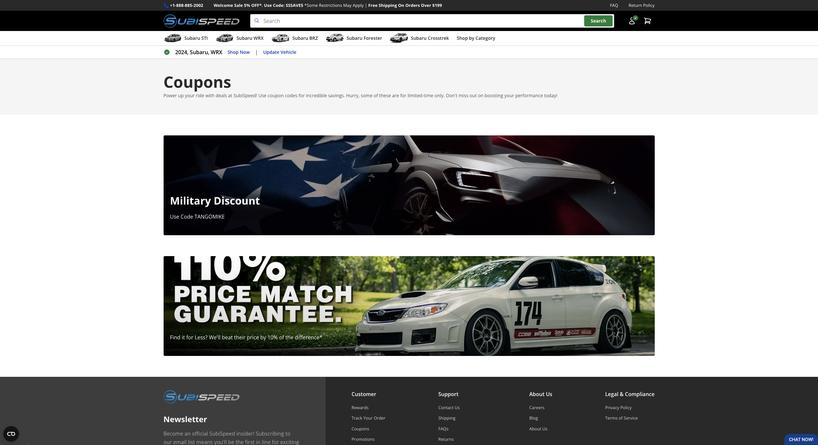 Task type: describe. For each thing, give the bounding box(es) containing it.
savings.
[[328, 92, 345, 99]]

time
[[424, 92, 433, 99]]

careers
[[529, 405, 545, 411]]

on
[[398, 2, 404, 8]]

us for about us link
[[542, 426, 548, 432]]

become an official subispeed insider! subscribing to our email list means you'll be the first in line for excitin
[[163, 431, 299, 446]]

1 your from the left
[[185, 92, 195, 99]]

terms of service link
[[605, 416, 655, 421]]

performance
[[515, 92, 543, 99]]

over
[[421, 2, 431, 8]]

5%
[[244, 2, 250, 8]]

power
[[163, 92, 177, 99]]

subaru for subaru forester
[[347, 35, 363, 41]]

for inside become an official subispeed insider! subscribing to our email list means you'll be the first in line for excitin
[[272, 439, 279, 446]]

first
[[245, 439, 255, 446]]

tangomike
[[195, 213, 225, 221]]

subispeed
[[209, 431, 235, 438]]

*some restrictions may apply | free shipping on orders over $199
[[304, 2, 442, 8]]

0 vertical spatial shipping
[[379, 2, 397, 8]]

1 subispeed logo image from the top
[[163, 14, 240, 28]]

faq link
[[610, 2, 618, 9]]

their
[[234, 334, 246, 341]]

subaru for subaru brz
[[292, 35, 308, 41]]

coupons link
[[352, 426, 386, 432]]

these
[[379, 92, 391, 99]]

subaru wrx button
[[216, 32, 264, 45]]

$199
[[432, 2, 442, 8]]

of inside the coupons power up your ride with deals at subispeed! use coupon codes for incredible savings. hurry, some of these are for limited-time only. don't miss out on boosting your performance today!
[[374, 92, 378, 99]]

brz
[[309, 35, 318, 41]]

shop now
[[228, 49, 250, 55]]

difference*
[[295, 334, 322, 341]]

subaru for subaru sti
[[184, 35, 200, 41]]

1 about us from the top
[[529, 391, 552, 398]]

2 about from the top
[[529, 426, 541, 432]]

shipping link
[[438, 416, 477, 421]]

a subaru brz thumbnail image image
[[272, 33, 290, 43]]

2002
[[194, 2, 203, 8]]

2024,
[[175, 49, 189, 56]]

customer
[[352, 391, 376, 398]]

faqs link
[[438, 426, 477, 432]]

terms
[[605, 416, 618, 421]]

2 vertical spatial use
[[170, 213, 179, 221]]

0 vertical spatial use
[[264, 2, 272, 8]]

sssave5
[[286, 2, 303, 8]]

ride
[[196, 92, 204, 99]]

subaru sti button
[[163, 32, 208, 45]]

sti
[[201, 35, 208, 41]]

shop by category button
[[457, 32, 495, 45]]

be
[[228, 439, 234, 446]]

shop for shop by category
[[457, 35, 468, 41]]

legal & compliance
[[605, 391, 655, 398]]

search button
[[584, 15, 613, 26]]

promotions
[[352, 437, 375, 443]]

a subaru wrx thumbnail image image
[[216, 33, 234, 43]]

2024, subaru, wrx
[[175, 49, 222, 56]]

are
[[392, 92, 399, 99]]

may
[[343, 2, 352, 8]]

up
[[178, 92, 184, 99]]

welcome sale 5% off*. use code: sssave5
[[214, 2, 303, 8]]

orders
[[405, 2, 420, 8]]

1 vertical spatial |
[[255, 49, 258, 56]]

0 vertical spatial us
[[546, 391, 552, 398]]

return policy link
[[629, 2, 655, 9]]

discount
[[214, 194, 260, 208]]

policy for privacy policy
[[620, 405, 632, 411]]

blog link
[[529, 416, 552, 421]]

newsletter
[[163, 414, 207, 425]]

for right it
[[186, 334, 193, 341]]

0 horizontal spatial by
[[260, 334, 266, 341]]

+1-888-885-2002 link
[[170, 2, 203, 9]]

coupon
[[268, 92, 284, 99]]

return policy
[[629, 2, 655, 8]]

2 subispeed logo image from the top
[[163, 390, 240, 404]]

welcome
[[214, 2, 233, 8]]

deals
[[216, 92, 227, 99]]

become
[[163, 431, 183, 438]]

list
[[188, 439, 195, 446]]

free
[[368, 2, 378, 8]]

today!
[[544, 92, 558, 99]]

contact
[[438, 405, 454, 411]]

use inside the coupons power up your ride with deals at subispeed! use coupon codes for incredible savings. hurry, some of these are for limited-time only. don't miss out on boosting your performance today!
[[258, 92, 267, 99]]

policy for return policy
[[643, 2, 655, 8]]

10%
[[268, 334, 278, 341]]

beat
[[222, 334, 233, 341]]

search
[[591, 18, 606, 24]]

off*.
[[251, 2, 263, 8]]

subaru for subaru crosstrek
[[411, 35, 427, 41]]

blog
[[529, 416, 538, 421]]

privacy policy
[[605, 405, 632, 411]]

support
[[438, 391, 459, 398]]

+1-888-885-2002
[[170, 2, 203, 8]]



Task type: locate. For each thing, give the bounding box(es) containing it.
subscribing
[[256, 431, 284, 438]]

0 vertical spatial about
[[529, 391, 545, 398]]

coupons for coupons power up your ride with deals at subispeed! use coupon codes for incredible savings. hurry, some of these are for limited-time only. don't miss out on boosting your performance today!
[[163, 71, 231, 92]]

of right terms
[[619, 416, 623, 421]]

1 vertical spatial shipping
[[438, 416, 456, 421]]

0 horizontal spatial wrx
[[211, 49, 222, 56]]

vehicle
[[281, 49, 296, 55]]

0 horizontal spatial |
[[255, 49, 258, 56]]

about down the blog
[[529, 426, 541, 432]]

by left category
[[469, 35, 474, 41]]

us up shipping link
[[455, 405, 460, 411]]

4 subaru from the left
[[347, 35, 363, 41]]

use
[[264, 2, 272, 8], [258, 92, 267, 99], [170, 213, 179, 221]]

insider!
[[236, 431, 254, 438]]

subaru left sti
[[184, 35, 200, 41]]

service
[[624, 416, 638, 421]]

888-
[[176, 2, 185, 8]]

2 vertical spatial us
[[542, 426, 548, 432]]

| left free
[[365, 2, 367, 8]]

0 vertical spatial about us
[[529, 391, 552, 398]]

of right 10%
[[279, 334, 284, 341]]

+1-
[[170, 2, 176, 8]]

shop
[[457, 35, 468, 41], [228, 49, 239, 55]]

use left code
[[170, 213, 179, 221]]

privacy
[[605, 405, 619, 411]]

coupons power up your ride with deals at subispeed! use coupon codes for incredible savings. hurry, some of these are for limited-time only. don't miss out on boosting your performance today!
[[163, 71, 558, 99]]

we'll
[[209, 334, 221, 341]]

for right codes
[[299, 92, 305, 99]]

subaru left forester
[[347, 35, 363, 41]]

subispeed logo image up newsletter
[[163, 390, 240, 404]]

subaru crosstrek
[[411, 35, 449, 41]]

about up careers
[[529, 391, 545, 398]]

update vehicle
[[263, 49, 296, 55]]

at
[[228, 92, 232, 99]]

track
[[352, 416, 362, 421]]

885-
[[185, 2, 194, 8]]

only.
[[435, 92, 445, 99]]

0 vertical spatial of
[[374, 92, 378, 99]]

for right are
[[400, 92, 406, 99]]

subispeed logo image down 2002
[[163, 14, 240, 28]]

|
[[365, 2, 367, 8], [255, 49, 258, 56]]

track your order link
[[352, 416, 386, 421]]

some
[[361, 92, 373, 99]]

1 vertical spatial by
[[260, 334, 266, 341]]

price
[[247, 334, 259, 341]]

coupons for coupons
[[352, 426, 369, 432]]

1 about from the top
[[529, 391, 545, 398]]

1 vertical spatial about
[[529, 426, 541, 432]]

a subaru crosstrek thumbnail image image
[[390, 33, 408, 43]]

subaru forester button
[[326, 32, 382, 45]]

military discount
[[170, 194, 260, 208]]

you'll
[[214, 439, 227, 446]]

1 vertical spatial of
[[279, 334, 284, 341]]

about us link
[[529, 426, 552, 432]]

order
[[374, 416, 386, 421]]

subaru up now
[[237, 35, 252, 41]]

button image
[[628, 17, 636, 25]]

1 vertical spatial policy
[[620, 405, 632, 411]]

incredible
[[306, 92, 327, 99]]

1 vertical spatial about us
[[529, 426, 548, 432]]

1 vertical spatial wrx
[[211, 49, 222, 56]]

by left 10%
[[260, 334, 266, 341]]

miss
[[459, 92, 468, 99]]

update vehicle button
[[263, 49, 296, 56]]

shipping down contact
[[438, 416, 456, 421]]

coupons down '2024, subaru, wrx'
[[163, 71, 231, 92]]

0 horizontal spatial shipping
[[379, 2, 397, 8]]

category
[[476, 35, 495, 41]]

returns link
[[438, 437, 477, 443]]

2 about us from the top
[[529, 426, 548, 432]]

wrx down a subaru wrx thumbnail image
[[211, 49, 222, 56]]

1 horizontal spatial by
[[469, 35, 474, 41]]

update
[[263, 49, 279, 55]]

search input field
[[250, 14, 614, 28]]

shop by category
[[457, 35, 495, 41]]

your
[[363, 416, 373, 421]]

subaru left the brz
[[292, 35, 308, 41]]

0 horizontal spatial your
[[185, 92, 195, 99]]

the inside become an official subispeed insider! subscribing to our email list means you'll be the first in line for excitin
[[236, 439, 244, 446]]

subispeed logo image
[[163, 14, 240, 28], [163, 390, 240, 404]]

official
[[192, 431, 208, 438]]

0 horizontal spatial policy
[[620, 405, 632, 411]]

2 subaru from the left
[[237, 35, 252, 41]]

our
[[163, 439, 172, 446]]

about
[[529, 391, 545, 398], [529, 426, 541, 432]]

0 horizontal spatial coupons
[[163, 71, 231, 92]]

of
[[374, 92, 378, 99], [279, 334, 284, 341], [619, 416, 623, 421]]

1 horizontal spatial shop
[[457, 35, 468, 41]]

subaru left "crosstrek"
[[411, 35, 427, 41]]

subaru wrx
[[237, 35, 264, 41]]

now
[[240, 49, 250, 55]]

an
[[185, 431, 191, 438]]

open widget image
[[3, 427, 19, 442]]

returns
[[438, 437, 454, 443]]

email
[[173, 439, 187, 446]]

out
[[470, 92, 477, 99]]

in
[[256, 439, 260, 446]]

0 vertical spatial subispeed logo image
[[163, 14, 240, 28]]

subaru brz button
[[272, 32, 318, 45]]

1 vertical spatial the
[[236, 439, 244, 446]]

policy right return
[[643, 2, 655, 8]]

of right "some"
[[374, 92, 378, 99]]

shop inside "link"
[[228, 49, 239, 55]]

promotions link
[[352, 437, 386, 443]]

sale
[[234, 2, 243, 8]]

about us down blog 'link'
[[529, 426, 548, 432]]

use code tangomike
[[170, 213, 225, 221]]

contact us link
[[438, 405, 477, 411]]

for
[[299, 92, 305, 99], [400, 92, 406, 99], [186, 334, 193, 341], [272, 439, 279, 446]]

wrx inside dropdown button
[[254, 35, 264, 41]]

find
[[170, 334, 180, 341]]

1 horizontal spatial policy
[[643, 2, 655, 8]]

1 horizontal spatial shipping
[[438, 416, 456, 421]]

0 vertical spatial by
[[469, 35, 474, 41]]

wrx up update
[[254, 35, 264, 41]]

1 vertical spatial coupons
[[352, 426, 369, 432]]

shop left now
[[228, 49, 239, 55]]

subaru brz
[[292, 35, 318, 41]]

1 vertical spatial shop
[[228, 49, 239, 55]]

it
[[182, 334, 185, 341]]

0 vertical spatial |
[[365, 2, 367, 8]]

0 vertical spatial wrx
[[254, 35, 264, 41]]

5 subaru from the left
[[411, 35, 427, 41]]

rewards link
[[352, 405, 386, 411]]

line
[[262, 439, 271, 446]]

privacy policy link
[[605, 405, 655, 411]]

with
[[205, 92, 215, 99]]

us up careers link
[[546, 391, 552, 398]]

to
[[285, 431, 290, 438]]

your right boosting
[[504, 92, 514, 99]]

1 horizontal spatial the
[[285, 334, 293, 341]]

the right be
[[236, 439, 244, 446]]

3 subaru from the left
[[292, 35, 308, 41]]

apply
[[353, 2, 364, 8]]

coupons up promotions
[[352, 426, 369, 432]]

use left coupon
[[258, 92, 267, 99]]

0 vertical spatial policy
[[643, 2, 655, 8]]

contact us
[[438, 405, 460, 411]]

faq
[[610, 2, 618, 8]]

shop for shop now
[[228, 49, 239, 55]]

your right the up
[[185, 92, 195, 99]]

shipping left on
[[379, 2, 397, 8]]

1 horizontal spatial wrx
[[254, 35, 264, 41]]

1 horizontal spatial coupons
[[352, 426, 369, 432]]

on
[[478, 92, 484, 99]]

coupons inside the coupons power up your ride with deals at subispeed! use coupon codes for incredible savings. hurry, some of these are for limited-time only. don't miss out on boosting your performance today!
[[163, 71, 231, 92]]

use right off*.
[[264, 2, 272, 8]]

policy up terms of service link
[[620, 405, 632, 411]]

subaru sti
[[184, 35, 208, 41]]

us down blog 'link'
[[542, 426, 548, 432]]

a subaru sti thumbnail image image
[[163, 33, 182, 43]]

1 horizontal spatial |
[[365, 2, 367, 8]]

us for contact us link at the right bottom
[[455, 405, 460, 411]]

crosstrek
[[428, 35, 449, 41]]

a subaru forester thumbnail image image
[[326, 33, 344, 43]]

by inside dropdown button
[[469, 35, 474, 41]]

subaru forester
[[347, 35, 382, 41]]

subaru for subaru wrx
[[237, 35, 252, 41]]

2 your from the left
[[504, 92, 514, 99]]

0 horizontal spatial shop
[[228, 49, 239, 55]]

1 vertical spatial use
[[258, 92, 267, 99]]

1 horizontal spatial your
[[504, 92, 514, 99]]

forester
[[364, 35, 382, 41]]

find it for less? we'll beat their price by 10% of the difference*
[[170, 334, 322, 341]]

0 vertical spatial the
[[285, 334, 293, 341]]

0 horizontal spatial of
[[279, 334, 284, 341]]

faqs
[[438, 426, 449, 432]]

about us up careers link
[[529, 391, 552, 398]]

1 subaru from the left
[[184, 35, 200, 41]]

1 horizontal spatial of
[[374, 92, 378, 99]]

the right 10%
[[285, 334, 293, 341]]

2 vertical spatial of
[[619, 416, 623, 421]]

limited-
[[408, 92, 424, 99]]

0 vertical spatial coupons
[[163, 71, 231, 92]]

the
[[285, 334, 293, 341], [236, 439, 244, 446]]

&
[[620, 391, 624, 398]]

means
[[196, 439, 213, 446]]

| right now
[[255, 49, 258, 56]]

us
[[546, 391, 552, 398], [455, 405, 460, 411], [542, 426, 548, 432]]

subaru
[[184, 35, 200, 41], [237, 35, 252, 41], [292, 35, 308, 41], [347, 35, 363, 41], [411, 35, 427, 41]]

shop inside dropdown button
[[457, 35, 468, 41]]

shop left category
[[457, 35, 468, 41]]

2 horizontal spatial of
[[619, 416, 623, 421]]

0 vertical spatial shop
[[457, 35, 468, 41]]

1 vertical spatial us
[[455, 405, 460, 411]]

boosting
[[485, 92, 503, 99]]

0 horizontal spatial the
[[236, 439, 244, 446]]

for right "line"
[[272, 439, 279, 446]]

1 vertical spatial subispeed logo image
[[163, 390, 240, 404]]



Task type: vqa. For each thing, say whether or not it's contained in the screenshot.
"shop!"
no



